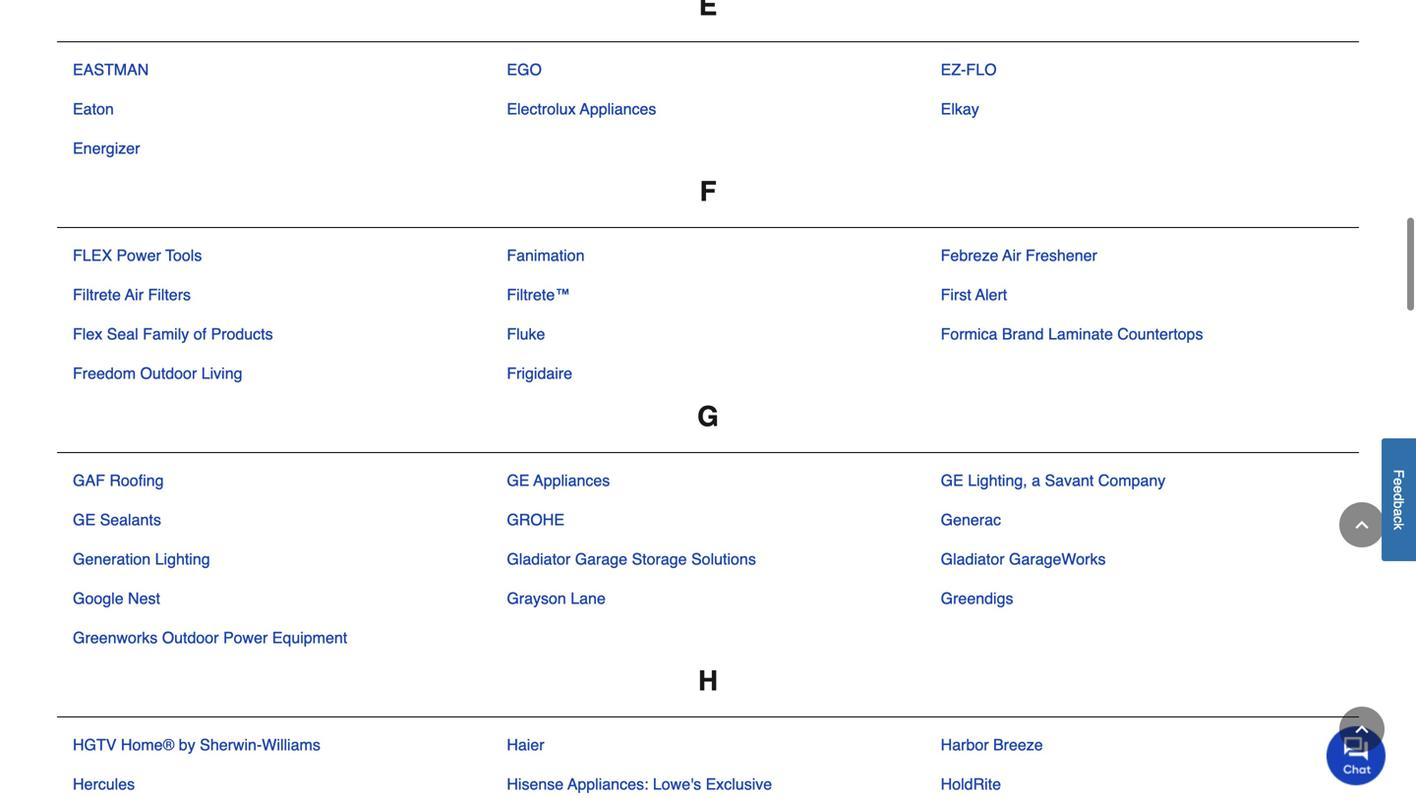 Task type: locate. For each thing, give the bounding box(es) containing it.
ge for ge sealants
[[73, 511, 96, 529]]

holdrite
[[941, 775, 1001, 794]]

of
[[193, 325, 207, 343]]

1 horizontal spatial air
[[1002, 246, 1021, 265]]

1 vertical spatial f
[[1391, 470, 1407, 478]]

garageworks
[[1009, 550, 1106, 568]]

ge up grohe
[[507, 472, 529, 490]]

0 horizontal spatial air
[[125, 286, 144, 304]]

eaton link
[[73, 97, 114, 121]]

family
[[143, 325, 189, 343]]

haier
[[507, 736, 544, 754]]

sealants
[[100, 511, 161, 529]]

ge up 'generac'
[[941, 472, 963, 490]]

first alert link
[[941, 283, 1007, 307]]

generation lighting link
[[73, 548, 210, 571]]

home®
[[121, 736, 174, 754]]

elkay link
[[941, 97, 979, 121]]

lighting,
[[968, 472, 1027, 490]]

elkay
[[941, 100, 979, 118]]

air left "filters"
[[125, 286, 144, 304]]

0 vertical spatial air
[[1002, 246, 1021, 265]]

grohe link
[[507, 508, 564, 532]]

f
[[700, 176, 716, 207], [1391, 470, 1407, 478]]

ge
[[507, 472, 529, 490], [941, 472, 963, 490], [73, 511, 96, 529]]

greendigs link
[[941, 587, 1013, 611]]

f inside f e e d b a c k button
[[1391, 470, 1407, 478]]

haier link
[[507, 734, 544, 757]]

e up d
[[1391, 478, 1407, 486]]

a up the k
[[1391, 509, 1407, 516]]

ge down gaf
[[73, 511, 96, 529]]

outdoor for greenworks
[[162, 629, 219, 647]]

1 vertical spatial a
[[1391, 509, 1407, 516]]

a
[[1032, 472, 1040, 490], [1391, 509, 1407, 516]]

solutions
[[691, 550, 756, 568]]

alert
[[975, 286, 1007, 304]]

gladiator
[[507, 550, 571, 568], [941, 550, 1005, 568]]

grayson
[[507, 590, 566, 608]]

1 vertical spatial power
[[223, 629, 268, 647]]

ez-flo link
[[941, 58, 997, 82]]

1 vertical spatial appliances
[[533, 472, 610, 490]]

air for filtrete
[[125, 286, 144, 304]]

eastman
[[73, 60, 149, 79]]

1 vertical spatial outdoor
[[162, 629, 219, 647]]

1 horizontal spatial ge
[[507, 472, 529, 490]]

outdoor inside 'link'
[[162, 629, 219, 647]]

ge appliances link
[[507, 469, 610, 493]]

power up filtrete air filters on the top left of page
[[116, 246, 161, 265]]

harbor breeze link
[[941, 734, 1043, 757]]

grayson lane link
[[507, 587, 606, 611]]

2 horizontal spatial ge
[[941, 472, 963, 490]]

savant
[[1045, 472, 1094, 490]]

0 vertical spatial f
[[700, 176, 716, 207]]

1 horizontal spatial f
[[1391, 470, 1407, 478]]

ge lighting, a savant company
[[941, 472, 1166, 490]]

ge inside "link"
[[507, 472, 529, 490]]

0 vertical spatial a
[[1032, 472, 1040, 490]]

0 horizontal spatial ge
[[73, 511, 96, 529]]

power left equipment
[[223, 629, 268, 647]]

0 vertical spatial outdoor
[[140, 364, 197, 383]]

appliances inside "link"
[[533, 472, 610, 490]]

gladiator down grohe link on the bottom of the page
[[507, 550, 571, 568]]

laminate
[[1048, 325, 1113, 343]]

1 horizontal spatial power
[[223, 629, 268, 647]]

0 vertical spatial power
[[116, 246, 161, 265]]

breeze
[[993, 736, 1043, 754]]

appliances right electrolux
[[580, 100, 656, 118]]

1 gladiator from the left
[[507, 550, 571, 568]]

hgtv home® by sherwin-williams link
[[73, 734, 320, 757]]

a left savant
[[1032, 472, 1040, 490]]

gladiator inside gladiator garageworks link
[[941, 550, 1005, 568]]

appliances up grohe
[[533, 472, 610, 490]]

freedom outdoor living
[[73, 364, 242, 383]]

greenworks
[[73, 629, 158, 647]]

d
[[1391, 493, 1407, 501]]

fanimation link
[[507, 244, 585, 267]]

holdrite link
[[941, 773, 1001, 797]]

brand
[[1002, 325, 1044, 343]]

living
[[201, 364, 242, 383]]

ego link
[[507, 58, 542, 82]]

eastman link
[[73, 58, 149, 82]]

formica
[[941, 325, 998, 343]]

fluke link
[[507, 323, 545, 346]]

e
[[1391, 478, 1407, 486], [1391, 486, 1407, 493]]

1 horizontal spatial gladiator
[[941, 550, 1005, 568]]

gladiator for gladiator garage storage solutions
[[507, 550, 571, 568]]

0 horizontal spatial gladiator
[[507, 550, 571, 568]]

appliances
[[580, 100, 656, 118], [533, 472, 610, 490]]

gladiator inside gladiator garage storage solutions link
[[507, 550, 571, 568]]

nest
[[128, 590, 160, 608]]

0 vertical spatial appliances
[[580, 100, 656, 118]]

gladiator down generac link
[[941, 550, 1005, 568]]

sherwin-
[[200, 736, 262, 754]]

ge sealants link
[[73, 508, 161, 532]]

hgtv home® by sherwin-williams
[[73, 736, 320, 754]]

ge for ge appliances
[[507, 472, 529, 490]]

flex
[[73, 325, 102, 343]]

febreze air freshener
[[941, 246, 1097, 265]]

e up b
[[1391, 486, 1407, 493]]

greendigs
[[941, 590, 1013, 608]]

gaf
[[73, 472, 105, 490]]

first
[[941, 286, 971, 304]]

scroll to top image
[[1339, 503, 1385, 548]]

1 horizontal spatial a
[[1391, 509, 1407, 516]]

0 horizontal spatial power
[[116, 246, 161, 265]]

products
[[211, 325, 273, 343]]

f for f e e d b a c k
[[1391, 470, 1407, 478]]

energizer
[[73, 139, 140, 157]]

1 vertical spatial air
[[125, 286, 144, 304]]

by
[[179, 736, 195, 754]]

lighting
[[155, 550, 210, 568]]

freshener
[[1026, 246, 1097, 265]]

generation lighting
[[73, 550, 210, 568]]

air right febreze
[[1002, 246, 1021, 265]]

0 horizontal spatial f
[[700, 176, 716, 207]]

power inside 'link'
[[223, 629, 268, 647]]

2 gladiator from the left
[[941, 550, 1005, 568]]

frigidaire link
[[507, 362, 572, 385]]

roofing
[[109, 472, 164, 490]]

outdoor down the flex seal family of products link
[[140, 364, 197, 383]]

outdoor right greenworks
[[162, 629, 219, 647]]



Task type: vqa. For each thing, say whether or not it's contained in the screenshot.
Eaton link
yes



Task type: describe. For each thing, give the bounding box(es) containing it.
google
[[73, 590, 124, 608]]

greenworks outdoor power equipment link
[[73, 626, 347, 650]]

google nest
[[73, 590, 160, 608]]

gladiator garage storage solutions link
[[507, 548, 756, 571]]

generac link
[[941, 508, 1001, 532]]

grayson lane
[[507, 590, 606, 608]]

countertops
[[1117, 325, 1203, 343]]

febreze air freshener link
[[941, 244, 1097, 267]]

ge lighting, a savant company link
[[941, 469, 1166, 493]]

appliances for ge appliances
[[533, 472, 610, 490]]

filtrete
[[73, 286, 121, 304]]

flo
[[966, 60, 997, 79]]

company
[[1098, 472, 1166, 490]]

generac
[[941, 511, 1001, 529]]

air for febreze
[[1002, 246, 1021, 265]]

f e e d b a c k button
[[1382, 438, 1416, 561]]

formica brand laminate countertops
[[941, 325, 1203, 343]]

seal
[[107, 325, 138, 343]]

flex seal family of products
[[73, 325, 273, 343]]

flex
[[73, 246, 112, 265]]

lane
[[571, 590, 606, 608]]

fluke
[[507, 325, 545, 343]]

filtrete air filters
[[73, 286, 191, 304]]

generation
[[73, 550, 151, 568]]

grohe
[[507, 511, 564, 529]]

hisense
[[507, 775, 564, 794]]

lowe's
[[653, 775, 701, 794]]

garage
[[575, 550, 627, 568]]

ge for ge lighting, a savant company
[[941, 472, 963, 490]]

electrolux
[[507, 100, 576, 118]]

hisense appliances: lowe's exclusive
[[507, 775, 772, 794]]

outdoor for freedom
[[140, 364, 197, 383]]

exclusive
[[706, 775, 772, 794]]

k
[[1391, 523, 1407, 530]]

f for f
[[700, 176, 716, 207]]

filtrete™
[[507, 286, 571, 304]]

ego
[[507, 60, 542, 79]]

fanimation
[[507, 246, 585, 265]]

c
[[1391, 516, 1407, 523]]

flex power tools link
[[73, 244, 202, 267]]

electrolux appliances
[[507, 100, 656, 118]]

g
[[697, 401, 719, 433]]

electrolux appliances link
[[507, 97, 656, 121]]

filtrete air filters link
[[73, 283, 191, 307]]

1 e from the top
[[1391, 478, 1407, 486]]

flex power tools
[[73, 246, 202, 265]]

gladiator garageworks link
[[941, 548, 1106, 571]]

a inside button
[[1391, 509, 1407, 516]]

b
[[1391, 501, 1407, 509]]

chat invite button image
[[1327, 726, 1387, 786]]

first alert
[[941, 286, 1007, 304]]

hercules link
[[73, 773, 135, 797]]

tools
[[165, 246, 202, 265]]

storage
[[632, 550, 687, 568]]

equipment
[[272, 629, 347, 647]]

hgtv
[[73, 736, 116, 754]]

eaton
[[73, 100, 114, 118]]

freedom outdoor living link
[[73, 362, 242, 385]]

ez-
[[941, 60, 966, 79]]

0 horizontal spatial a
[[1032, 472, 1040, 490]]

energizer link
[[73, 137, 140, 160]]

freedom
[[73, 364, 136, 383]]

harbor breeze
[[941, 736, 1043, 754]]

f e e d b a c k
[[1391, 470, 1407, 530]]

hercules
[[73, 775, 135, 794]]

gaf roofing
[[73, 472, 164, 490]]

harbor
[[941, 736, 989, 754]]

greenworks outdoor power equipment
[[73, 629, 347, 647]]

2 e from the top
[[1391, 486, 1407, 493]]

frigidaire
[[507, 364, 572, 383]]

appliances for electrolux appliances
[[580, 100, 656, 118]]

flex seal family of products link
[[73, 323, 273, 346]]

gladiator for gladiator garageworks
[[941, 550, 1005, 568]]

williams
[[262, 736, 320, 754]]

google nest link
[[73, 587, 160, 611]]

ge sealants
[[73, 511, 161, 529]]



